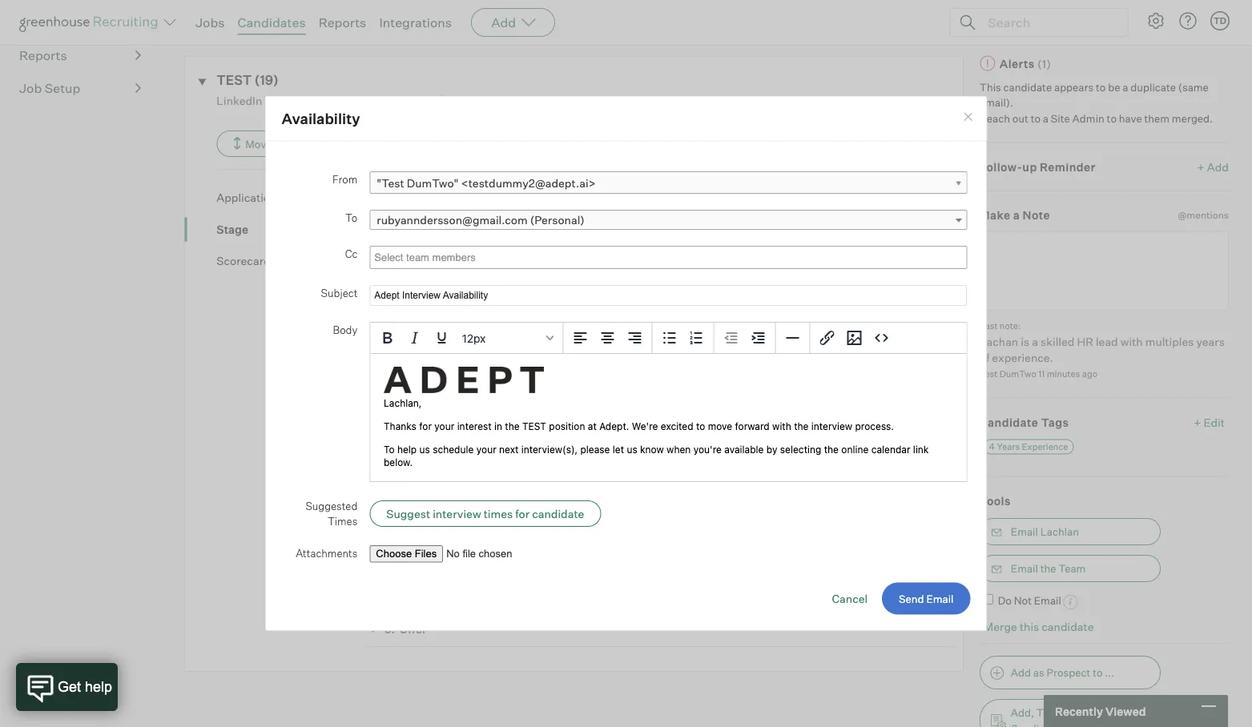 Task type: locate. For each thing, give the bounding box(es) containing it.
4 toolbar from the left
[[810, 323, 898, 354]]

as
[[1034, 667, 1045, 680]]

schedule interview | send self-schedule request
[[636, 455, 888, 469]]

1 horizontal spatial job
[[208, 11, 228, 25]]

0 vertical spatial availability
[[282, 109, 360, 127]]

2023 down ""test dumtwo" <testdummy2@adept.ai>" link
[[609, 201, 637, 215]]

toolbar
[[563, 323, 652, 354], [652, 323, 714, 354], [714, 323, 776, 354], [810, 323, 898, 354]]

(prospecting)
[[265, 93, 337, 108]]

availability
[[282, 109, 360, 127], [388, 385, 450, 399]]

the
[[1041, 563, 1057, 576]]

1 vertical spatial test
[[980, 369, 998, 380]]

0 vertical spatial +
[[1198, 160, 1205, 174]]

stage right move
[[274, 138, 303, 150]]

0 horizontal spatial application
[[217, 191, 277, 205]]

1 vertical spatial technical
[[388, 455, 439, 469]]

admin
[[1073, 112, 1105, 125]]

suggest interview times for candidate
[[386, 507, 584, 521]]

a left note
[[1014, 209, 1021, 223]]

integrations
[[379, 14, 452, 30]]

linkedin down test
[[217, 93, 262, 108]]

email the team
[[1012, 563, 1086, 576]]

1 horizontal spatial application
[[400, 201, 463, 215]]

interview left send in the bottom of the page
[[687, 455, 736, 469]]

2023 left '-'
[[533, 309, 560, 323]]

0 horizontal spatial reports link
[[19, 46, 141, 65]]

test up the 12px
[[463, 309, 487, 323]]

job left the setup
[[19, 80, 42, 96]]

screen up 4. take home test nov 2, 2023 - nov 2, 2023
[[466, 273, 504, 287]]

| down ""test dumtwo" <testdummy2@adept.ai>" link
[[639, 201, 642, 215]]

0 vertical spatial reports link
[[319, 14, 367, 30]]

a inside last note: lachan is a skilled hr lead with multiples years of experience. test dumtwo               11 minutes               ago
[[1033, 335, 1039, 349]]

0 vertical spatial linkedin
[[388, 11, 434, 25]]

0 horizontal spatial availability
[[282, 109, 360, 127]]

+ for + edit
[[1195, 416, 1202, 430]]

1 vertical spatial reports
[[19, 47, 67, 63]]

job setup
[[19, 80, 80, 96]]

stage up scorecards
[[217, 223, 249, 237]]

1 vertical spatial job
[[19, 80, 42, 96]]

0 vertical spatial job
[[208, 11, 228, 25]]

jobs inside add, transfer or remove candidate's jobs
[[1072, 723, 1095, 728]]

add inside popup button
[[492, 14, 516, 30]]

0 horizontal spatial stage
[[217, 223, 249, 237]]

+ left edit
[[1195, 416, 1202, 430]]

a left site
[[1044, 112, 1049, 125]]

candidate right the for
[[532, 507, 584, 521]]

(same
[[1179, 81, 1210, 93]]

1 horizontal spatial |
[[739, 455, 742, 469]]

1 horizontal spatial reports link
[[319, 14, 367, 30]]

td button
[[1208, 8, 1234, 34]]

times
[[484, 507, 513, 521]]

2,
[[597, 201, 607, 215], [521, 309, 531, 323], [594, 309, 604, 323]]

1 horizontal spatial stage
[[274, 138, 303, 150]]

(current
[[508, 346, 555, 360]]

4
[[990, 442, 996, 453]]

1 vertical spatial candidate
[[532, 507, 584, 521]]

1 vertical spatial stage
[[217, 223, 249, 237]]

holding
[[400, 237, 443, 251]]

with
[[1121, 335, 1144, 349]]

td button
[[1211, 11, 1231, 30]]

email left lachlan
[[1012, 526, 1039, 539]]

move
[[246, 138, 272, 150]]

do
[[999, 595, 1012, 608]]

take
[[400, 309, 426, 323]]

edit
[[1204, 416, 1226, 430]]

(19)
[[255, 72, 279, 88]]

home
[[428, 309, 461, 323]]

years
[[1197, 335, 1226, 349]]

test
[[463, 309, 487, 323], [980, 369, 998, 380]]

0 horizontal spatial |
[[639, 201, 642, 215]]

0 vertical spatial email
[[1012, 526, 1039, 539]]

(test
[[340, 93, 367, 108]]

1 vertical spatial +
[[1195, 416, 1202, 430]]

jobs
[[196, 14, 225, 30], [1072, 723, 1095, 728]]

interview for 5. technical interview (current stage)
[[455, 346, 506, 360]]

alerts (1)
[[1000, 57, 1052, 71]]

recently
[[1056, 705, 1104, 719]]

1 horizontal spatial reports
[[319, 14, 367, 30]]

reports link right feed
[[319, 14, 367, 30]]

1 horizontal spatial linkedin
[[388, 11, 434, 25]]

duplicate
[[1131, 81, 1177, 93]]

technical right 5.
[[400, 346, 452, 360]]

follow-up reminder
[[980, 160, 1096, 174]]

"test
[[377, 176, 404, 190]]

on
[[558, 201, 571, 215]]

availability up interviews on the left of the page
[[388, 385, 450, 399]]

merge this candidate link
[[984, 620, 1095, 634]]

12px toolbar
[[370, 323, 563, 354]]

2023 down subject text box
[[606, 309, 633, 323]]

0 horizontal spatial jobs
[[196, 14, 225, 30]]

linkedin for linkedin (prospecting) (test dumtwo)
[[217, 93, 262, 108]]

1 vertical spatial email
[[1012, 563, 1039, 576]]

0 vertical spatial candidate
[[1004, 81, 1053, 93]]

reports down pipeline
[[19, 47, 67, 63]]

add inside button
[[1012, 667, 1032, 680]]

0 vertical spatial stage
[[274, 138, 303, 150]]

5.
[[385, 346, 395, 360]]

attachments
[[296, 547, 357, 560]]

1 horizontal spatial jobs
[[1072, 723, 1095, 728]]

0 vertical spatial jobs
[[196, 14, 225, 30]]

0 horizontal spatial linkedin
[[217, 93, 262, 108]]

0 horizontal spatial test
[[463, 309, 487, 323]]

on
[[184, 11, 199, 25]]

+
[[1198, 160, 1205, 174], [1195, 416, 1202, 430], [388, 482, 396, 496]]

rubyanndersson@gmail.com
[[377, 213, 528, 227]]

candidate right this
[[1042, 620, 1095, 634]]

test inside last note: lachan is a skilled hr lead with multiples years of experience. test dumtwo               11 minutes               ago
[[980, 369, 998, 380]]

technical
[[400, 346, 452, 360], [388, 455, 439, 469]]

note
[[1023, 209, 1051, 223]]

experience
[[1022, 442, 1069, 453]]

scorecards link
[[217, 253, 364, 269]]

9.
[[385, 622, 395, 636]]

2.
[[385, 237, 395, 251]]

send self-schedule request link
[[744, 455, 888, 469]]

interview up interview
[[423, 482, 471, 496]]

to left ...
[[1094, 667, 1103, 680]]

email right not
[[1035, 595, 1062, 608]]

request
[[848, 455, 888, 469]]

job right 1
[[208, 11, 228, 25]]

onsite
[[400, 514, 435, 528]]

Do Not Email checkbox
[[983, 595, 994, 605]]

candidate down alerts (1)
[[1004, 81, 1053, 93]]

2 vertical spatial interview
[[423, 482, 471, 496]]

stage
[[274, 138, 303, 150], [217, 223, 249, 237]]

application up stage link
[[217, 191, 277, 205]]

+ up suggest
[[388, 482, 396, 496]]

have
[[1120, 112, 1143, 125]]

jobs link
[[196, 14, 225, 30]]

body
[[333, 323, 357, 336]]

1 horizontal spatial test
[[980, 369, 998, 380]]

nov up 12px popup button
[[498, 309, 518, 323]]

| left send in the bottom of the page
[[739, 455, 742, 469]]

subject
[[321, 286, 357, 299]]

None text field
[[980, 231, 1230, 312], [370, 248, 484, 268], [980, 231, 1230, 312], [370, 248, 484, 268]]

1.
[[386, 201, 394, 215]]

this candidate appears to be a duplicate          (same email). reach out to a site admin to have them merged.
[[980, 81, 1214, 125]]

1 vertical spatial jobs
[[1072, 723, 1095, 728]]

2, right '-'
[[594, 309, 604, 323]]

interview down the 12px
[[455, 346, 506, 360]]

add
[[492, 14, 516, 30], [1208, 160, 1230, 174], [398, 482, 420, 496], [1012, 667, 1032, 680]]

reach
[[980, 112, 1011, 125]]

experience.
[[993, 351, 1054, 365]]

1 vertical spatial interview
[[687, 455, 736, 469]]

screen up + add interview link
[[441, 455, 478, 469]]

1 toolbar from the left
[[563, 323, 652, 354]]

stage link
[[217, 222, 364, 237]]

None file field
[[369, 546, 567, 563]]

cancel
[[832, 592, 868, 606]]

to
[[1097, 81, 1107, 93], [1031, 112, 1041, 125], [1108, 112, 1117, 125], [1094, 667, 1103, 680]]

setup
[[45, 80, 80, 96]]

2 vertical spatial +
[[388, 482, 396, 496]]

prospect
[[1047, 667, 1091, 680]]

schedule interview link
[[636, 455, 736, 469]]

linkedin right details
[[388, 11, 434, 25]]

technical down interviews on the left of the page
[[388, 455, 439, 469]]

0 vertical spatial |
[[639, 201, 642, 215]]

technical screen
[[388, 455, 478, 469]]

site
[[1052, 112, 1071, 125]]

a right is
[[1033, 335, 1039, 349]]

this
[[1020, 620, 1040, 634]]

application inside application link
[[217, 191, 277, 205]]

1 vertical spatial linkedin
[[217, 93, 262, 108]]

availability down linkedin (prospecting) (test dumtwo)
[[282, 109, 360, 127]]

add as prospect to ...
[[1012, 667, 1115, 680]]

+ up @mentions
[[1198, 160, 1205, 174]]

tools
[[980, 494, 1011, 508]]

application
[[217, 191, 277, 205], [400, 201, 463, 215]]

stage inside button
[[274, 138, 303, 150]]

None submit
[[883, 583, 971, 615]]

email
[[1012, 526, 1039, 539], [1012, 563, 1039, 576], [1035, 595, 1062, 608]]

application down 'dumtwo"'
[[400, 201, 463, 215]]

feed
[[289, 11, 315, 25]]

reports right feed
[[319, 14, 367, 30]]

1 vertical spatial availability
[[388, 385, 450, 399]]

1 horizontal spatial availability
[[388, 385, 450, 399]]

job inside 'link'
[[208, 11, 228, 25]]

test down of
[[980, 369, 998, 380]]

suggest interview times for candidate button
[[369, 501, 601, 527]]

2, right on
[[597, 201, 607, 215]]

email left the
[[1012, 563, 1039, 576]]

nov right '-'
[[570, 309, 591, 323]]

+ edit link
[[1191, 412, 1230, 434]]

email for email lachlan
[[1012, 526, 1039, 539]]

candidate inside this candidate appears to be a duplicate          (same email). reach out to a site admin to have them merged.
[[1004, 81, 1053, 93]]

schedule
[[798, 455, 845, 469]]

interviews
[[388, 428, 446, 442]]

reports link down pipeline link
[[19, 46, 141, 65]]

0 vertical spatial interview
[[455, 346, 506, 360]]



Task type: vqa. For each thing, say whether or not it's contained in the screenshot.
The + Add Another link for Phone
no



Task type: describe. For each thing, give the bounding box(es) containing it.
email the team button
[[980, 556, 1161, 583]]

9. offer
[[385, 622, 427, 636]]

4.
[[385, 309, 396, 323]]

details link
[[333, 11, 370, 35]]

dumtwo
[[1000, 369, 1037, 380]]

candidate inside button
[[532, 507, 584, 521]]

application link
[[217, 190, 364, 206]]

move stage button
[[217, 131, 320, 157]]

last
[[980, 321, 998, 332]]

a right the be
[[1123, 81, 1129, 93]]

Search text field
[[984, 11, 1114, 34]]

11
[[1039, 369, 1046, 380]]

@mentions link
[[1179, 208, 1230, 223]]

1 vertical spatial reports link
[[19, 46, 141, 65]]

add button
[[471, 8, 556, 37]]

test
[[217, 72, 252, 88]]

12px group
[[370, 323, 967, 354]]

to left have
[[1108, 112, 1117, 125]]

7. debrief
[[385, 550, 440, 564]]

follow-
[[980, 160, 1023, 174]]

td
[[1214, 15, 1227, 26]]

email for email the team
[[1012, 563, 1039, 576]]

+ for + add
[[1198, 160, 1205, 174]]

hr
[[1078, 335, 1094, 349]]

"test dumtwo" <testdummy2@adept.ai> link
[[369, 171, 968, 195]]

1. application review applied on  nov 2, 2023 |
[[386, 201, 642, 215]]

from
[[332, 173, 357, 185]]

suggest
[[386, 507, 430, 521]]

12px
[[462, 332, 486, 345]]

dumtwo)
[[370, 93, 421, 108]]

scorecards
[[217, 254, 276, 268]]

none file field inside availability dialog
[[369, 546, 567, 563]]

7.
[[385, 550, 395, 564]]

Subject text field
[[369, 285, 967, 306]]

minutes
[[1047, 369, 1081, 380]]

none submit inside availability dialog
[[883, 583, 971, 615]]

activity feed
[[246, 11, 315, 25]]

...
[[1106, 667, 1115, 680]]

of
[[980, 351, 990, 365]]

configure image
[[1147, 11, 1166, 30]]

"test dumtwo" <testdummy2@adept.ai>
[[377, 176, 596, 190]]

5. technical interview (current stage)
[[385, 346, 594, 360]]

1
[[201, 11, 205, 25]]

candidate tags
[[980, 416, 1070, 430]]

move stage
[[246, 138, 303, 150]]

0 vertical spatial technical
[[400, 346, 452, 360]]

2 vertical spatial email
[[1035, 595, 1062, 608]]

3 toolbar from the left
[[714, 323, 776, 354]]

or
[[1080, 707, 1090, 720]]

note:
[[1000, 321, 1022, 332]]

test (19)
[[217, 72, 279, 88]]

1 vertical spatial |
[[739, 455, 742, 469]]

+ for + add interview
[[388, 482, 396, 496]]

to left the be
[[1097, 81, 1107, 93]]

reject
[[355, 138, 386, 150]]

tags
[[1042, 416, 1070, 430]]

do not email
[[999, 595, 1062, 608]]

merge this candidate
[[984, 620, 1095, 634]]

+ edit
[[1195, 416, 1226, 430]]

+ add interview link
[[388, 482, 471, 496]]

2 toolbar from the left
[[652, 323, 714, 354]]

details
[[333, 11, 370, 25]]

suggested
[[305, 500, 357, 512]]

transfer
[[1037, 707, 1078, 720]]

this
[[980, 81, 1002, 93]]

interview for + add interview
[[423, 482, 471, 496]]

availability inside dialog
[[282, 109, 360, 127]]

activity feed link
[[246, 11, 315, 35]]

email lachlan
[[1012, 526, 1080, 539]]

to right out on the right of the page
[[1031, 112, 1041, 125]]

12px button
[[455, 324, 559, 352]]

candidates link
[[238, 14, 306, 30]]

@mentions
[[1179, 209, 1230, 221]]

4 years experience
[[990, 442, 1069, 453]]

<testdummy2@adept.ai>
[[461, 176, 596, 190]]

applied
[[515, 201, 556, 215]]

0 vertical spatial test
[[463, 309, 487, 323]]

availability dialog
[[265, 96, 988, 632]]

follow link
[[1196, 13, 1230, 29]]

job setup link
[[19, 79, 141, 98]]

times
[[327, 515, 357, 528]]

0 horizontal spatial job
[[19, 80, 42, 96]]

4 years experience link
[[984, 440, 1075, 455]]

nov right on
[[574, 201, 595, 215]]

lachan
[[980, 335, 1019, 349]]

merge
[[984, 620, 1018, 634]]

0 horizontal spatial reports
[[19, 47, 67, 63]]

skilled
[[1041, 335, 1075, 349]]

+ add link
[[1198, 159, 1230, 175]]

alerts
[[1000, 57, 1036, 71]]

interview
[[433, 507, 481, 521]]

0 vertical spatial reports
[[319, 14, 367, 30]]

viewed
[[1106, 705, 1147, 719]]

greenhouse recruiting image
[[19, 13, 164, 32]]

1 vertical spatial screen
[[441, 455, 478, 469]]

close image
[[962, 111, 975, 124]]

2, up 12px popup button
[[521, 309, 531, 323]]

up
[[1023, 160, 1038, 174]]

template
[[312, 137, 357, 149]]

make
[[980, 209, 1011, 223]]

pipeline link
[[19, 13, 141, 32]]

+ add
[[1198, 160, 1230, 174]]

rubyanndersson@gmail.com (personal) link
[[369, 210, 968, 230]]

them
[[1145, 112, 1170, 125]]

remove
[[1093, 707, 1132, 720]]

reminder
[[1041, 160, 1096, 174]]

0 vertical spatial screen
[[466, 273, 504, 287]]

suggested times
[[305, 500, 357, 528]]

linkedin for linkedin link at the top left of the page
[[388, 11, 434, 25]]

years
[[998, 442, 1021, 453]]

debrief
[[400, 550, 440, 564]]

to inside add as prospect to ... button
[[1094, 667, 1103, 680]]

2 vertical spatial candidate
[[1042, 620, 1095, 634]]



